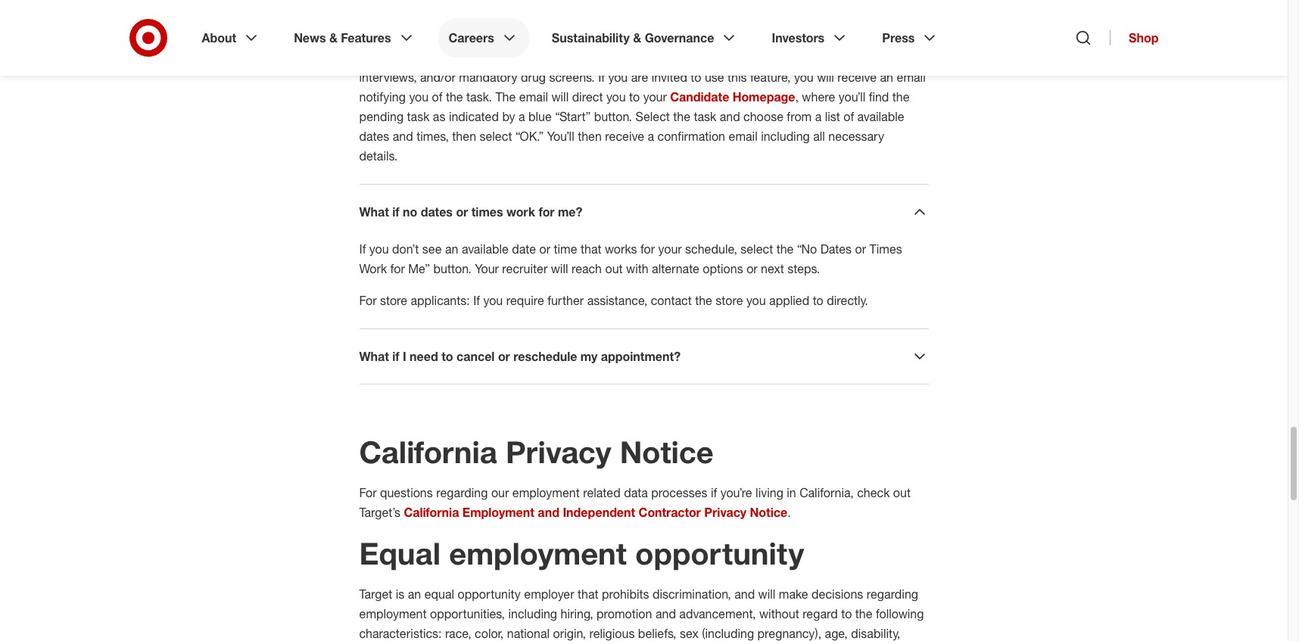 Task type: describe. For each thing, give the bounding box(es) containing it.
need
[[410, 349, 438, 364]]

employment
[[463, 505, 535, 520]]

you down the and/or
[[409, 89, 429, 105]]

characteristics:
[[359, 626, 442, 642]]

you down screens,
[[795, 70, 814, 85]]

advancement,
[[680, 607, 756, 622]]

appointment?
[[601, 349, 681, 364]]

california for california employment and independent contractor privacy notice .
[[404, 505, 459, 520]]

california employment and independent contractor privacy notice .
[[404, 505, 791, 520]]

california,
[[800, 486, 854, 501]]

make
[[779, 587, 809, 602]]

from
[[787, 109, 812, 124]]

will inside if you don't see an available date or time that works for your schedule, select the "no dates or times work for me" button. your recruiter will reach out with alternate options or next steps.
[[551, 261, 568, 276]]

leverage
[[543, 50, 588, 65]]

promotion
[[597, 607, 653, 622]]

the up confirmation
[[674, 109, 691, 124]]

interviews,
[[359, 70, 417, 85]]

works
[[605, 242, 637, 257]]

& for sustainability
[[633, 30, 642, 45]]

sex
[[680, 626, 699, 642]]

the inside dropdown button
[[438, 13, 456, 28]]

pregnancy),
[[758, 626, 822, 642]]

in inside some positions or recruiters may leverage a tool to assist in scheduling phone screens, in-person interviews, and/or mandatory drug screens. if you are invited to use this feature, you will receive an email notifying you of the task. the email will direct you to your
[[674, 50, 684, 65]]

me"
[[408, 261, 430, 276]]

equal employment opportunity
[[359, 536, 805, 572]]

investors
[[772, 30, 825, 45]]

that inside target is an equal opportunity employer that prohibits discrimination, and will make decisions regarding employment opportunities, including hiring, promotion and advancement, without regard to the following characteristics: race, color, national origin, religious beliefs, sex (including pregnancy), age, disabilit
[[578, 587, 599, 602]]

careers link
[[438, 18, 529, 58]]

scheduling inside some positions or recruiters may leverage a tool to assist in scheduling phone screens, in-person interviews, and/or mandatory drug screens. if you are invited to use this feature, you will receive an email notifying you of the task. the email will direct you to your
[[687, 50, 746, 65]]

your inside if you don't see an available date or time that works for your schedule, select the "no dates or times work for me" button. your recruiter will reach out with alternate options or next steps.
[[659, 242, 682, 257]]

may
[[516, 50, 539, 65]]

california employment and independent contractor privacy notice link
[[404, 505, 788, 520]]

of inside ', where you'll find the pending task as indicated by a blue "start" button. select the task and choose from a list of available dates and times, then select "ok." you'll then receive a confirmation email including all necessary details.'
[[844, 109, 855, 124]]

for for california privacy notice
[[359, 486, 377, 501]]

2 vertical spatial for
[[391, 261, 405, 276]]

scheduling inside dropdown button
[[485, 13, 548, 28]]

,
[[796, 89, 799, 105]]

blue
[[529, 109, 552, 124]]

if for i
[[393, 349, 400, 364]]

assist
[[640, 50, 671, 65]]

processes
[[652, 486, 708, 501]]

target
[[359, 587, 393, 602]]

receive inside ', where you'll find the pending task as indicated by a blue "start" button. select the task and choose from a list of available dates and times, then select "ok." you'll then receive a confirmation email including all necessary details.'
[[606, 129, 645, 144]]

indicated
[[449, 109, 499, 124]]

see
[[423, 242, 442, 257]]

how
[[359, 13, 385, 28]]

target is an equal opportunity employer that prohibits discrimination, and will make decisions regarding employment opportunities, including hiring, promotion and advancement, without regard to the following characteristics: race, color, national origin, religious beliefs, sex (including pregnancy), age, disabilit
[[359, 587, 924, 642]]

will inside target is an equal opportunity employer that prohibits discrimination, and will make decisions regarding employment opportunities, including hiring, promotion and advancement, without regard to the following characteristics: race, color, national origin, religious beliefs, sex (including pregnancy), age, disabilit
[[759, 587, 776, 602]]

i for if
[[403, 349, 407, 364]]

what for what if i need to cancel or reschedule my appointment?
[[359, 349, 389, 364]]

shop link
[[1111, 30, 1159, 45]]

investors link
[[762, 18, 860, 58]]

shop
[[1129, 30, 1159, 45]]

details.
[[359, 148, 398, 164]]

the inside some positions or recruiters may leverage a tool to assist in scheduling phone screens, in-person interviews, and/or mandatory drug screens. if you are invited to use this feature, you will receive an email notifying you of the task. the email will direct you to your
[[446, 89, 463, 105]]

and right employment
[[538, 505, 560, 520]]

a right by
[[519, 109, 525, 124]]

steps.
[[788, 261, 820, 276]]

1 horizontal spatial privacy
[[705, 505, 747, 520]]

careers
[[449, 30, 495, 45]]

news
[[294, 30, 326, 45]]

phone
[[749, 50, 784, 65]]

questions
[[380, 486, 433, 501]]

our
[[492, 486, 509, 501]]

in inside for questions regarding our employment related data processes if you're living in california, check out target's
[[787, 486, 797, 501]]

a inside some positions or recruiters may leverage a tool to assist in scheduling phone screens, in-person interviews, and/or mandatory drug screens. if you are invited to use this feature, you will receive an email notifying you of the task. the email will direct you to your
[[592, 50, 598, 65]]

dates inside dropdown button
[[421, 205, 453, 220]]

press link
[[872, 18, 950, 58]]

alternate
[[652, 261, 700, 276]]

what for what if no dates or times work for me?
[[359, 205, 389, 220]]

or right dates at right top
[[856, 242, 867, 257]]

candidate
[[671, 89, 730, 105]]

2 store from the left
[[716, 293, 743, 308]]

screens.
[[550, 70, 595, 85]]

or inside some positions or recruiters may leverage a tool to assist in scheduling phone screens, in-person interviews, and/or mandatory drug screens. if you are invited to use this feature, you will receive an email notifying you of the task. the email will direct you to your
[[447, 50, 458, 65]]

"start"
[[555, 109, 591, 124]]

reschedule
[[514, 349, 577, 364]]

work
[[359, 261, 387, 276]]

person
[[850, 50, 888, 65]]

news & features
[[294, 30, 391, 45]]

and down pending
[[393, 129, 413, 144]]

times
[[870, 242, 903, 257]]

you right direct at top
[[607, 89, 626, 105]]

1 vertical spatial email
[[519, 89, 548, 105]]

data
[[624, 486, 648, 501]]

california privacy notice
[[359, 434, 714, 470]]

2 vertical spatial if
[[474, 293, 480, 308]]

regarding inside target is an equal opportunity employer that prohibits discrimination, and will make decisions regarding employment opportunities, including hiring, promotion and advancement, without regard to the following characteristics: race, color, national origin, religious beliefs, sex (including pregnancy), age, disabilit
[[867, 587, 919, 602]]

& for news
[[329, 30, 338, 45]]

1 then from the left
[[452, 129, 477, 144]]

sustainability & governance link
[[541, 18, 749, 58]]

check
[[858, 486, 890, 501]]

no
[[403, 205, 418, 220]]

necessary
[[829, 129, 885, 144]]

decisions
[[812, 587, 864, 602]]

select inside ', where you'll find the pending task as indicated by a blue "start" button. select the task and choose from a list of available dates and times, then select "ok." you'll then receive a confirmation email including all necessary details.'
[[480, 129, 512, 144]]

mandatory
[[459, 70, 518, 85]]

recruiters
[[462, 50, 513, 65]]

you left applied
[[747, 293, 766, 308]]

1 task from the left
[[407, 109, 430, 124]]

confirmation
[[658, 129, 726, 144]]

available inside ', where you'll find the pending task as indicated by a blue "start" button. select the task and choose from a list of available dates and times, then select "ok." you'll then receive a confirmation email including all necessary details.'
[[858, 109, 905, 124]]

if inside some positions or recruiters may leverage a tool to assist in scheduling phone screens, in-person interviews, and/or mandatory drug screens. if you are invited to use this feature, you will receive an email notifying you of the task. the email will direct you to your
[[599, 70, 605, 85]]

homepage
[[733, 89, 796, 105]]

do
[[389, 13, 403, 28]]

a down select
[[648, 129, 655, 144]]

what if i need to cancel or reschedule my appointment? button
[[359, 348, 929, 366]]

1 horizontal spatial notice
[[750, 505, 788, 520]]

(including
[[702, 626, 755, 642]]

candidate homepage
[[671, 89, 796, 105]]

with
[[626, 261, 649, 276]]

assistance,
[[588, 293, 648, 308]]

choose
[[744, 109, 784, 124]]

out inside for questions regarding our employment related data processes if you're living in california, check out target's
[[894, 486, 911, 501]]

2 then from the left
[[578, 129, 602, 144]]

task.
[[467, 89, 492, 105]]

use inside dropdown button
[[414, 13, 434, 28]]

press
[[883, 30, 915, 45]]

the right contact
[[695, 293, 713, 308]]

date
[[512, 242, 536, 257]]

receive inside some positions or recruiters may leverage a tool to assist in scheduling phone screens, in-person interviews, and/or mandatory drug screens. if you are invited to use this feature, you will receive an email notifying you of the task. the email will direct you to your
[[838, 70, 877, 85]]

or left times
[[456, 205, 468, 220]]

or left the 'time'
[[540, 242, 551, 257]]

don't
[[392, 242, 419, 257]]

are
[[632, 70, 649, 85]]

applicants:
[[411, 293, 470, 308]]

origin,
[[553, 626, 586, 642]]

in-
[[836, 50, 850, 65]]

notifying
[[359, 89, 406, 105]]

time
[[554, 242, 578, 257]]



Task type: vqa. For each thing, say whether or not it's contained in the screenshot.
The Required.
no



Task type: locate. For each thing, give the bounding box(es) containing it.
in down governance
[[674, 50, 684, 65]]

2 what from the top
[[359, 349, 389, 364]]

1 horizontal spatial store
[[716, 293, 743, 308]]

i left "need"
[[403, 349, 407, 364]]

what if no dates or times work for me? button
[[359, 203, 929, 221]]

and up advancement,
[[735, 587, 755, 602]]

for up with at top
[[641, 242, 655, 257]]

0 vertical spatial in
[[674, 50, 684, 65]]

select down by
[[480, 129, 512, 144]]

feature,
[[751, 70, 791, 85]]

0 vertical spatial i
[[407, 13, 410, 28]]

0 vertical spatial of
[[432, 89, 443, 105]]

2 horizontal spatial an
[[881, 70, 894, 85]]

employment up the employer
[[449, 536, 627, 572]]

dates right no on the left
[[421, 205, 453, 220]]

screens,
[[787, 50, 833, 65]]

0 horizontal spatial of
[[432, 89, 443, 105]]

features
[[341, 30, 391, 45]]

california for california privacy notice
[[359, 434, 498, 470]]

a
[[592, 50, 598, 65], [519, 109, 525, 124], [816, 109, 822, 124], [648, 129, 655, 144]]

the right the find
[[893, 89, 910, 105]]

that up hiring,
[[578, 587, 599, 602]]

religious
[[590, 626, 635, 642]]

me?
[[558, 205, 583, 220]]

if left no on the left
[[393, 205, 400, 220]]

regarding left our
[[436, 486, 488, 501]]

& right news
[[329, 30, 338, 45]]

the left the "no
[[777, 242, 794, 257]]

1 horizontal spatial email
[[729, 129, 758, 144]]

email down drug
[[519, 89, 548, 105]]

the left task.
[[446, 89, 463, 105]]

of down the and/or
[[432, 89, 443, 105]]

or up the and/or
[[447, 50, 458, 65]]

available
[[858, 109, 905, 124], [462, 242, 509, 257]]

0 vertical spatial employment
[[513, 486, 580, 501]]

the
[[496, 89, 516, 105]]

or
[[447, 50, 458, 65], [456, 205, 468, 220], [540, 242, 551, 257], [856, 242, 867, 257], [747, 261, 758, 276], [498, 349, 510, 364]]

contractor
[[639, 505, 701, 520]]

1 horizontal spatial out
[[894, 486, 911, 501]]

and
[[720, 109, 741, 124], [393, 129, 413, 144], [538, 505, 560, 520], [735, 587, 755, 602], [656, 607, 676, 622]]

2 vertical spatial an
[[408, 587, 421, 602]]

0 horizontal spatial receive
[[606, 129, 645, 144]]

1 vertical spatial your
[[659, 242, 682, 257]]

if down tool
[[599, 70, 605, 85]]

0 horizontal spatial email
[[519, 89, 548, 105]]

1 vertical spatial privacy
[[705, 505, 747, 520]]

about link
[[191, 18, 271, 58]]

store down options
[[716, 293, 743, 308]]

feature?
[[552, 13, 599, 28]]

1 horizontal spatial of
[[844, 109, 855, 124]]

button. down direct at top
[[595, 109, 633, 124]]

living
[[756, 486, 784, 501]]

contact
[[651, 293, 692, 308]]

if inside for questions regarding our employment related data processes if you're living in california, check out target's
[[711, 486, 718, 501]]

news & features link
[[283, 18, 426, 58]]

0 vertical spatial button.
[[595, 109, 633, 124]]

1 vertical spatial employment
[[449, 536, 627, 572]]

an right see on the left top of page
[[445, 242, 459, 257]]

tool
[[602, 50, 622, 65]]

further
[[548, 293, 584, 308]]

0 vertical spatial notice
[[620, 434, 714, 470]]

1 horizontal spatial &
[[633, 30, 642, 45]]

1 horizontal spatial in
[[787, 486, 797, 501]]

store down work
[[380, 293, 408, 308]]

1 vertical spatial including
[[509, 607, 558, 622]]

about
[[202, 30, 236, 45]]

0 horizontal spatial including
[[509, 607, 558, 622]]

including inside ', where you'll find the pending task as indicated by a blue "start" button. select the task and choose from a list of available dates and times, then select "ok." you'll then receive a confirmation email including all necessary details.'
[[761, 129, 810, 144]]

select inside if you don't see an available date or time that works for your schedule, select the "no dates or times work for me" button. your recruiter will reach out with alternate options or next steps.
[[741, 242, 774, 257]]

0 vertical spatial available
[[858, 109, 905, 124]]

receive
[[838, 70, 877, 85], [606, 129, 645, 144]]

my
[[581, 349, 598, 364]]

schedule,
[[686, 242, 738, 257]]

opportunity inside target is an equal opportunity employer that prohibits discrimination, and will make decisions regarding employment opportunities, including hiring, promotion and advancement, without regard to the following characteristics: race, color, national origin, religious beliefs, sex (including pregnancy), age, disabilit
[[458, 587, 521, 602]]

0 vertical spatial your
[[644, 89, 667, 105]]

an right is
[[408, 587, 421, 602]]

what left "need"
[[359, 349, 389, 364]]

0 vertical spatial email
[[897, 70, 926, 85]]

1 horizontal spatial receive
[[838, 70, 877, 85]]

regarding up following
[[867, 587, 919, 602]]

of right list
[[844, 109, 855, 124]]

0 horizontal spatial opportunity
[[458, 587, 521, 602]]

0 vertical spatial privacy
[[506, 434, 612, 470]]

drug
[[521, 70, 546, 85]]

use
[[414, 13, 434, 28], [705, 70, 725, 85]]

national
[[507, 626, 550, 642]]

employment inside target is an equal opportunity employer that prohibits discrimination, and will make decisions regarding employment opportunities, including hiring, promotion and advancement, without regard to the following characteristics: race, color, national origin, religious beliefs, sex (including pregnancy), age, disabilit
[[359, 607, 427, 622]]

use right do
[[414, 13, 434, 28]]

available down the find
[[858, 109, 905, 124]]

employment down california privacy notice
[[513, 486, 580, 501]]

what left no on the left
[[359, 205, 389, 220]]

0 horizontal spatial for
[[391, 261, 405, 276]]

for left me?
[[539, 205, 555, 220]]

of
[[432, 89, 443, 105], [844, 109, 855, 124]]

if
[[393, 205, 400, 220], [393, 349, 400, 364], [711, 486, 718, 501]]

1 vertical spatial california
[[404, 505, 459, 520]]

scheduling up may
[[485, 13, 548, 28]]

a left list
[[816, 109, 822, 124]]

opportunity up opportunities,
[[458, 587, 521, 602]]

2 horizontal spatial for
[[641, 242, 655, 257]]

next
[[761, 261, 785, 276]]

dates
[[821, 242, 852, 257]]

email down choose
[[729, 129, 758, 144]]

email inside ', where you'll find the pending task as indicated by a blue "start" button. select the task and choose from a list of available dates and times, then select "ok." you'll then receive a confirmation email including all necessary details.'
[[729, 129, 758, 144]]

dates
[[359, 129, 390, 144], [421, 205, 453, 220]]

you'll
[[547, 129, 575, 144]]

0 vertical spatial scheduling
[[485, 13, 548, 28]]

to
[[625, 50, 636, 65], [691, 70, 702, 85], [630, 89, 640, 105], [813, 293, 824, 308], [442, 349, 453, 364], [842, 607, 852, 622]]

will
[[817, 70, 835, 85], [552, 89, 569, 105], [551, 261, 568, 276], [759, 587, 776, 602]]

opportunities,
[[430, 607, 505, 622]]

dates inside ', where you'll find the pending task as indicated by a blue "start" button. select the task and choose from a list of available dates and times, then select "ok." you'll then receive a confirmation email including all necessary details.'
[[359, 129, 390, 144]]

1 vertical spatial use
[[705, 70, 725, 85]]

1 vertical spatial an
[[445, 242, 459, 257]]

2 for from the top
[[359, 486, 377, 501]]

the down decisions
[[856, 607, 873, 622]]

button. inside ', where you'll find the pending task as indicated by a blue "start" button. select the task and choose from a list of available dates and times, then select "ok." you'll then receive a confirmation email including all necessary details.'
[[595, 109, 633, 124]]

2 task from the left
[[694, 109, 717, 124]]

1 vertical spatial notice
[[750, 505, 788, 520]]

& down how do i use the self-scheduling feature? dropdown button
[[633, 30, 642, 45]]

1 vertical spatial what
[[359, 349, 389, 364]]

invited
[[652, 70, 688, 85]]

receive up you'll
[[838, 70, 877, 85]]

to inside what if no dates or times work for me? region
[[813, 293, 824, 308]]

race,
[[445, 626, 472, 642]]

or right cancel
[[498, 349, 510, 364]]

1 what from the top
[[359, 205, 389, 220]]

an
[[881, 70, 894, 85], [445, 242, 459, 257], [408, 587, 421, 602]]

0 vertical spatial dates
[[359, 129, 390, 144]]

1 vertical spatial of
[[844, 109, 855, 124]]

1 vertical spatial dates
[[421, 205, 453, 220]]

you're
[[721, 486, 753, 501]]

for for if you don't see an available date or time that works for your schedule, select the "no dates or times work for me" button. your recruiter will reach out with alternate options or next steps.
[[359, 293, 377, 308]]

including inside target is an equal opportunity employer that prohibits discrimination, and will make decisions regarding employment opportunities, including hiring, promotion and advancement, without regard to the following characteristics: race, color, national origin, religious beliefs, sex (including pregnancy), age, disabilit
[[509, 607, 558, 622]]

or left the next
[[747, 261, 758, 276]]

0 horizontal spatial task
[[407, 109, 430, 124]]

how do i use the self-scheduling feature?
[[359, 13, 599, 28]]

0 vertical spatial for
[[539, 205, 555, 220]]

1 horizontal spatial regarding
[[867, 587, 919, 602]]

your up alternate at the top
[[659, 242, 682, 257]]

will down the 'time'
[[551, 261, 568, 276]]

0 horizontal spatial select
[[480, 129, 512, 144]]

employment down is
[[359, 607, 427, 622]]

1 horizontal spatial button.
[[595, 109, 633, 124]]

available inside if you don't see an available date or time that works for your schedule, select the "no dates or times work for me" button. your recruiter will reach out with alternate options or next steps.
[[462, 242, 509, 257]]

0 vertical spatial for
[[359, 293, 377, 308]]

2 horizontal spatial email
[[897, 70, 926, 85]]

cancel
[[457, 349, 495, 364]]

2 vertical spatial if
[[711, 486, 718, 501]]

list
[[825, 109, 841, 124]]

the inside target is an equal opportunity employer that prohibits discrimination, and will make decisions regarding employment opportunities, including hiring, promotion and advancement, without regard to the following characteristics: race, color, national origin, religious beliefs, sex (including pregnancy), age, disabilit
[[856, 607, 873, 622]]

if down your
[[474, 293, 480, 308]]

1 horizontal spatial an
[[445, 242, 459, 257]]

an up the find
[[881, 70, 894, 85]]

and/or
[[420, 70, 456, 85]]

governance
[[645, 30, 715, 45]]

opportunity up 'discrimination,'
[[636, 536, 805, 572]]

0 horizontal spatial scheduling
[[485, 13, 548, 28]]

your inside some positions or recruiters may leverage a tool to assist in scheduling phone screens, in-person interviews, and/or mandatory drug screens. if you are invited to use this feature, you will receive an email notifying you of the task. the email will direct you to your
[[644, 89, 667, 105]]

find
[[869, 89, 890, 105]]

0 vertical spatial if
[[599, 70, 605, 85]]

0 horizontal spatial privacy
[[506, 434, 612, 470]]

notice down living
[[750, 505, 788, 520]]

including
[[761, 129, 810, 144], [509, 607, 558, 622]]

your
[[475, 261, 499, 276]]

if left you're
[[711, 486, 718, 501]]

receive down select
[[606, 129, 645, 144]]

times
[[472, 205, 503, 220]]

and down candidate homepage
[[720, 109, 741, 124]]

0 horizontal spatial dates
[[359, 129, 390, 144]]

some
[[359, 50, 391, 65]]

task left as
[[407, 109, 430, 124]]

out inside if you don't see an available date or time that works for your schedule, select the "no dates or times work for me" button. your recruiter will reach out with alternate options or next steps.
[[606, 261, 623, 276]]

will up where
[[817, 70, 835, 85]]

1 vertical spatial available
[[462, 242, 509, 257]]

pending
[[359, 109, 404, 124]]

if left "need"
[[393, 349, 400, 364]]

1 vertical spatial button.
[[434, 261, 472, 276]]

0 vertical spatial regarding
[[436, 486, 488, 501]]

1 for from the top
[[359, 293, 377, 308]]

scheduling up this
[[687, 50, 746, 65]]

you inside if you don't see an available date or time that works for your schedule, select the "no dates or times work for me" button. your recruiter will reach out with alternate options or next steps.
[[370, 242, 389, 257]]

to inside dropdown button
[[442, 349, 453, 364]]

i for do
[[407, 13, 410, 28]]

0 horizontal spatial use
[[414, 13, 434, 28]]

1 horizontal spatial select
[[741, 242, 774, 257]]

0 horizontal spatial regarding
[[436, 486, 488, 501]]

1 horizontal spatial dates
[[421, 205, 453, 220]]

0 horizontal spatial if
[[359, 242, 366, 257]]

what if no dates or times work for me? region
[[359, 221, 929, 311]]

california
[[359, 434, 498, 470], [404, 505, 459, 520]]

0 horizontal spatial available
[[462, 242, 509, 257]]

regard
[[803, 607, 838, 622]]

to right applied
[[813, 293, 824, 308]]

an inside target is an equal opportunity employer that prohibits discrimination, and will make decisions regarding employment opportunities, including hiring, promotion and advancement, without regard to the following characteristics: race, color, national origin, religious beliefs, sex (including pregnancy), age, disabilit
[[408, 587, 421, 602]]

for store applicants: if you require further assistance, contact the store you applied to directly.
[[359, 293, 872, 308]]

0 horizontal spatial button.
[[434, 261, 472, 276]]

to down decisions
[[842, 607, 852, 622]]

you up work
[[370, 242, 389, 257]]

prohibits
[[602, 587, 650, 602]]

1 vertical spatial for
[[359, 486, 377, 501]]

related
[[583, 486, 621, 501]]

privacy down you're
[[705, 505, 747, 520]]

that inside if you don't see an available date or time that works for your schedule, select the "no dates or times work for me" button. your recruiter will reach out with alternate options or next steps.
[[581, 242, 602, 257]]

0 vertical spatial receive
[[838, 70, 877, 85]]

work
[[507, 205, 536, 220]]

use inside some positions or recruiters may leverage a tool to assist in scheduling phone screens, in-person interviews, and/or mandatory drug screens. if you are invited to use this feature, you will receive an email notifying you of the task. the email will direct you to your
[[705, 70, 725, 85]]

select
[[636, 109, 670, 124]]

to up candidate
[[691, 70, 702, 85]]

an inside some positions or recruiters may leverage a tool to assist in scheduling phone screens, in-person interviews, and/or mandatory drug screens. if you are invited to use this feature, you will receive an email notifying you of the task. the email will direct you to your
[[881, 70, 894, 85]]

available up your
[[462, 242, 509, 257]]

0 vertical spatial use
[[414, 13, 434, 28]]

employer
[[524, 587, 575, 602]]

0 horizontal spatial an
[[408, 587, 421, 602]]

1 vertical spatial select
[[741, 242, 774, 257]]

2 vertical spatial employment
[[359, 607, 427, 622]]

1 store from the left
[[380, 293, 408, 308]]

for inside region
[[359, 293, 377, 308]]

a left tool
[[592, 50, 598, 65]]

1 vertical spatial if
[[359, 242, 366, 257]]

button. inside if you don't see an available date or time that works for your schedule, select the "no dates or times work for me" button. your recruiter will reach out with alternate options or next steps.
[[434, 261, 472, 276]]

1 horizontal spatial if
[[474, 293, 480, 308]]

out right the check
[[894, 486, 911, 501]]

for up target's
[[359, 486, 377, 501]]

candidate homepage link
[[671, 89, 796, 105]]

then down "start"
[[578, 129, 602, 144]]

i right do
[[407, 13, 410, 28]]

you left "require"
[[484, 293, 503, 308]]

0 vertical spatial if
[[393, 205, 400, 220]]

if for no
[[393, 205, 400, 220]]

to right tool
[[625, 50, 636, 65]]

0 horizontal spatial then
[[452, 129, 477, 144]]

0 horizontal spatial store
[[380, 293, 408, 308]]

how do i use the self-scheduling feature? button
[[359, 11, 929, 30]]

1 vertical spatial i
[[403, 349, 407, 364]]

for down don't on the left of page
[[391, 261, 405, 276]]

0 horizontal spatial out
[[606, 261, 623, 276]]

0 vertical spatial what
[[359, 205, 389, 220]]

select up the next
[[741, 242, 774, 257]]

1 horizontal spatial available
[[858, 109, 905, 124]]

will up without at the right of page
[[759, 587, 776, 602]]

and up beliefs,
[[656, 607, 676, 622]]

1 horizontal spatial task
[[694, 109, 717, 124]]

1 vertical spatial regarding
[[867, 587, 919, 602]]

by
[[503, 109, 516, 124]]

will down the screens. at the top of page
[[552, 89, 569, 105]]

1 vertical spatial if
[[393, 349, 400, 364]]

2 & from the left
[[633, 30, 642, 45]]

email down press link
[[897, 70, 926, 85]]

in up .
[[787, 486, 797, 501]]

regarding inside for questions regarding our employment related data processes if you're living in california, check out target's
[[436, 486, 488, 501]]

for
[[359, 293, 377, 308], [359, 486, 377, 501]]

0 horizontal spatial in
[[674, 50, 684, 65]]

0 vertical spatial including
[[761, 129, 810, 144]]

0 vertical spatial select
[[480, 129, 512, 144]]

1 horizontal spatial scheduling
[[687, 50, 746, 65]]

to right "need"
[[442, 349, 453, 364]]

equal
[[425, 587, 455, 602]]

button.
[[595, 109, 633, 124], [434, 261, 472, 276]]

the left self-
[[438, 13, 456, 28]]

0 vertical spatial california
[[359, 434, 498, 470]]

age,
[[825, 626, 848, 642]]

1 vertical spatial for
[[641, 242, 655, 257]]

employment inside for questions regarding our employment related data processes if you're living in california, check out target's
[[513, 486, 580, 501]]

california up the questions
[[359, 434, 498, 470]]

1 horizontal spatial including
[[761, 129, 810, 144]]

applied
[[770, 293, 810, 308]]

what if i need to cancel or reschedule my appointment?
[[359, 349, 681, 364]]

your up select
[[644, 89, 667, 105]]

independent
[[563, 505, 636, 520]]

to down 'are'
[[630, 89, 640, 105]]

california down the questions
[[404, 505, 459, 520]]

that up reach
[[581, 242, 602, 257]]

for inside dropdown button
[[539, 205, 555, 220]]

then down indicated
[[452, 129, 477, 144]]

task down candidate
[[694, 109, 717, 124]]

regarding
[[436, 486, 488, 501], [867, 587, 919, 602]]

use left this
[[705, 70, 725, 85]]

2 horizontal spatial if
[[599, 70, 605, 85]]

hiring,
[[561, 607, 594, 622]]

1 vertical spatial that
[[578, 587, 599, 602]]

you down tool
[[609, 70, 628, 85]]

1 & from the left
[[329, 30, 338, 45]]

0 vertical spatial an
[[881, 70, 894, 85]]

0 vertical spatial opportunity
[[636, 536, 805, 572]]

1 vertical spatial receive
[[606, 129, 645, 144]]

an inside if you don't see an available date or time that works for your schedule, select the "no dates or times work for me" button. your recruiter will reach out with alternate options or next steps.
[[445, 242, 459, 257]]

of inside some positions or recruiters may leverage a tool to assist in scheduling phone screens, in-person interviews, and/or mandatory drug screens. if you are invited to use this feature, you will receive an email notifying you of the task. the email will direct you to your
[[432, 89, 443, 105]]

discrimination,
[[653, 587, 732, 602]]

you
[[609, 70, 628, 85], [795, 70, 814, 85], [409, 89, 429, 105], [607, 89, 626, 105], [370, 242, 389, 257], [484, 293, 503, 308], [747, 293, 766, 308]]

for inside for questions regarding our employment related data processes if you're living in california, check out target's
[[359, 486, 377, 501]]

if inside if you don't see an available date or time that works for your schedule, select the "no dates or times work for me" button. your recruiter will reach out with alternate options or next steps.
[[359, 242, 366, 257]]

if up work
[[359, 242, 366, 257]]

notice up processes
[[620, 434, 714, 470]]

0 vertical spatial out
[[606, 261, 623, 276]]

the inside if you don't see an available date or time that works for your schedule, select the "no dates or times work for me" button. your recruiter will reach out with alternate options or next steps.
[[777, 242, 794, 257]]

directly.
[[827, 293, 869, 308]]

dates up details.
[[359, 129, 390, 144]]

1 horizontal spatial opportunity
[[636, 536, 805, 572]]

1 vertical spatial opportunity
[[458, 587, 521, 602]]

0 horizontal spatial notice
[[620, 434, 714, 470]]

to inside target is an equal opportunity employer that prohibits discrimination, and will make decisions regarding employment opportunities, including hiring, promotion and advancement, without regard to the following characteristics: race, color, national origin, religious beliefs, sex (including pregnancy), age, disabilit
[[842, 607, 852, 622]]

email
[[897, 70, 926, 85], [519, 89, 548, 105], [729, 129, 758, 144]]



